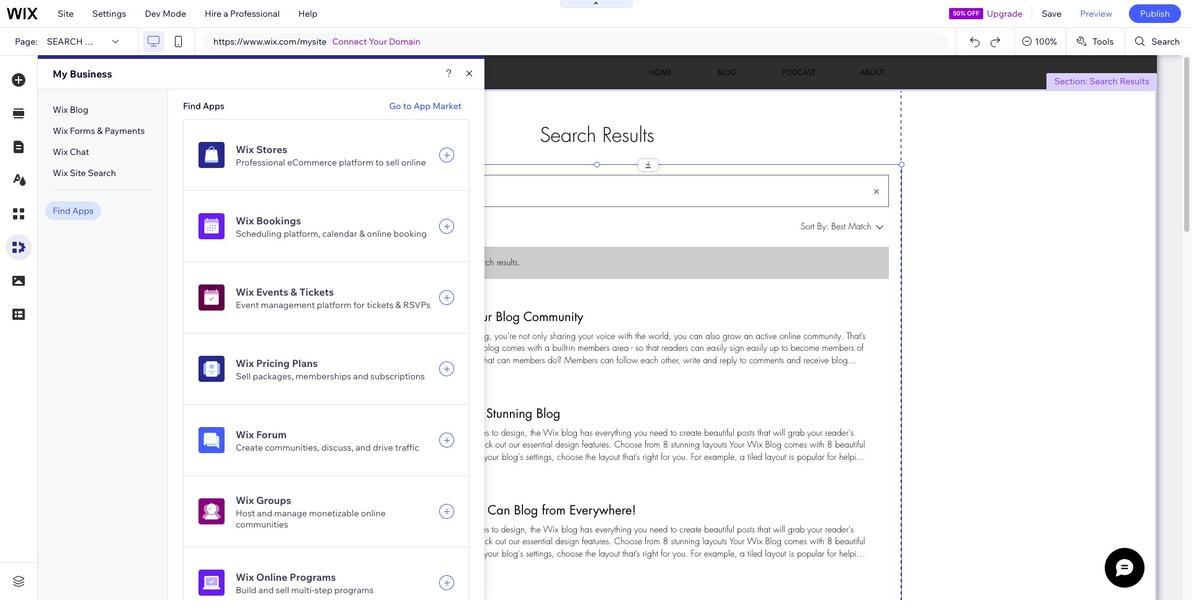 Task type: vqa. For each thing, say whether or not it's contained in the screenshot.
step
yes



Task type: locate. For each thing, give the bounding box(es) containing it.
wix inside 'wix forum create communities, discuss, and drive traffic'
[[236, 429, 254, 441]]

subscriptions
[[371, 371, 425, 382]]

0 vertical spatial find apps
[[183, 101, 225, 112]]

to
[[403, 101, 412, 112], [376, 157, 384, 168]]

wix for site
[[53, 168, 68, 179]]

1 vertical spatial find
[[53, 205, 70, 217]]

platform right ecommerce
[[339, 157, 374, 168]]

100%
[[1036, 36, 1058, 47]]

search right stores
[[296, 155, 321, 165]]

wix up scheduling
[[236, 215, 254, 227]]

wix inside wix online programs build and sell multi-step programs
[[236, 572, 254, 584]]

0 horizontal spatial find apps
[[53, 205, 94, 217]]

sell down go
[[386, 157, 400, 168]]

0 horizontal spatial apps
[[72, 205, 94, 217]]

0 vertical spatial sell
[[386, 157, 400, 168]]

packages,
[[253, 371, 294, 382]]

discuss,
[[322, 443, 354, 454]]

publish
[[1141, 8, 1171, 19]]

1 vertical spatial professional
[[236, 157, 285, 168]]

wix up create
[[236, 429, 254, 441]]

wix left stores
[[236, 143, 254, 156]]

online down app on the top left
[[402, 157, 426, 168]]

results
[[85, 36, 123, 47]]

wix online programs build and sell multi-step programs
[[236, 572, 374, 597]]

sell inside wix online programs build and sell multi-step programs
[[276, 585, 289, 597]]

sell
[[236, 371, 251, 382]]

professional for stores
[[236, 157, 285, 168]]

professional down stores
[[236, 157, 285, 168]]

and inside wix online programs build and sell multi-step programs
[[259, 585, 274, 597]]

and inside 'wix forum create communities, discuss, and drive traffic'
[[356, 443, 371, 454]]

preview button
[[1072, 0, 1122, 27]]

hire
[[205, 8, 222, 19]]

platform inside wix events & tickets event management platform for tickets & rsvps
[[317, 300, 352, 311]]

search
[[47, 36, 83, 47]]

management
[[261, 300, 315, 311]]

go
[[389, 101, 401, 112]]

wix down wix chat
[[53, 168, 68, 179]]

wix for pricing
[[236, 358, 254, 370]]

wix left chat
[[53, 147, 68, 158]]

save
[[1043, 8, 1062, 19]]

0 vertical spatial platform
[[339, 157, 374, 168]]

memberships
[[296, 371, 351, 382]]

and down online
[[259, 585, 274, 597]]

wix inside wix groups host and manage monetizable online communities
[[236, 495, 254, 507]]

1 vertical spatial find apps
[[53, 205, 94, 217]]

wix left forms at left top
[[53, 125, 68, 137]]

platform
[[339, 157, 374, 168], [317, 300, 352, 311]]

wix forum create communities, discuss, and drive traffic
[[236, 429, 420, 454]]

wix inside wix pricing plans sell packages, memberships and subscriptions
[[236, 358, 254, 370]]

wix up event
[[236, 286, 254, 299]]

site up "search"
[[58, 8, 74, 19]]

create
[[236, 443, 263, 454]]

monetizable
[[309, 508, 359, 520]]

&
[[97, 125, 103, 137], [360, 228, 365, 240], [291, 286, 297, 299], [396, 300, 401, 311]]

platform,
[[284, 228, 321, 240]]

professional
[[230, 8, 280, 19], [236, 157, 285, 168]]

and left subscriptions
[[353, 371, 369, 382]]

wix inside 'wix bookings scheduling platform, calendar & online booking'
[[236, 215, 254, 227]]

payments
[[105, 125, 145, 137]]

wix bookings scheduling platform, calendar & online booking
[[236, 215, 427, 240]]

wix for forms
[[53, 125, 68, 137]]

0 vertical spatial find
[[183, 101, 201, 112]]

wix inside wix events & tickets event management platform for tickets & rsvps
[[236, 286, 254, 299]]

manage
[[274, 508, 307, 520]]

search button
[[1126, 28, 1192, 55]]

& right calendar
[[360, 228, 365, 240]]

groups
[[256, 495, 291, 507]]

0 vertical spatial professional
[[230, 8, 280, 19]]

search down publish
[[1152, 36, 1181, 47]]

0 horizontal spatial results
[[322, 155, 348, 165]]

wix up host
[[236, 495, 254, 507]]

domain
[[389, 36, 421, 47]]

1 vertical spatial sell
[[276, 585, 289, 597]]

professional inside wix stores professional ecommerce platform to sell online
[[236, 157, 285, 168]]

wix site search
[[53, 168, 116, 179]]

and down the groups
[[257, 508, 273, 520]]

search
[[1152, 36, 1181, 47], [1090, 76, 1119, 87], [296, 155, 321, 165], [88, 168, 116, 179]]

online
[[256, 572, 288, 584]]

to right search results
[[376, 157, 384, 168]]

search results
[[47, 36, 123, 47]]

off
[[968, 9, 980, 17]]

to right go
[[403, 101, 412, 112]]

platform down tickets
[[317, 300, 352, 311]]

and left drive on the bottom
[[356, 443, 371, 454]]

1 vertical spatial platform
[[317, 300, 352, 311]]

sell down online
[[276, 585, 289, 597]]

0 vertical spatial to
[[403, 101, 412, 112]]

and inside wix pricing plans sell packages, memberships and subscriptions
[[353, 371, 369, 382]]

online
[[402, 157, 426, 168], [367, 228, 392, 240], [361, 508, 386, 520]]

& up management
[[291, 286, 297, 299]]

online right monetizable
[[361, 508, 386, 520]]

2 vertical spatial online
[[361, 508, 386, 520]]

0 vertical spatial online
[[402, 157, 426, 168]]

save button
[[1033, 0, 1072, 27]]

rsvps
[[403, 300, 431, 311]]

wix pricing plans sell packages, memberships and subscriptions
[[236, 358, 425, 382]]

0 horizontal spatial to
[[376, 157, 384, 168]]

online left the booking on the left of the page
[[367, 228, 392, 240]]

0 vertical spatial results
[[1120, 76, 1150, 87]]

calendar
[[322, 228, 358, 240]]

find
[[183, 101, 201, 112], [53, 205, 70, 217]]

plans
[[292, 358, 318, 370]]

online inside 'wix bookings scheduling platform, calendar & online booking'
[[367, 228, 392, 240]]

communities
[[236, 520, 288, 531]]

1 vertical spatial online
[[367, 228, 392, 240]]

wix
[[53, 104, 68, 115], [53, 125, 68, 137], [236, 143, 254, 156], [53, 147, 68, 158], [53, 168, 68, 179], [236, 215, 254, 227], [236, 286, 254, 299], [236, 358, 254, 370], [236, 429, 254, 441], [236, 495, 254, 507], [236, 572, 254, 584]]

apps
[[203, 101, 225, 112], [72, 205, 94, 217]]

professional right a
[[230, 8, 280, 19]]

hire a professional
[[205, 8, 280, 19]]

wix for forum
[[236, 429, 254, 441]]

online for bookings
[[367, 228, 392, 240]]

wix forms & payments
[[53, 125, 145, 137]]

site down chat
[[70, 168, 86, 179]]

1 vertical spatial to
[[376, 157, 384, 168]]

0 vertical spatial site
[[58, 8, 74, 19]]

wix for events
[[236, 286, 254, 299]]

a
[[224, 8, 228, 19]]

1 vertical spatial apps
[[72, 205, 94, 217]]

and
[[353, 371, 369, 382], [356, 443, 371, 454], [257, 508, 273, 520], [259, 585, 274, 597]]

1 vertical spatial results
[[322, 155, 348, 165]]

find apps
[[183, 101, 225, 112], [53, 205, 94, 217]]

step
[[315, 585, 333, 597]]

0 vertical spatial apps
[[203, 101, 225, 112]]

0 horizontal spatial sell
[[276, 585, 289, 597]]

drive
[[373, 443, 393, 454]]

dev mode
[[145, 8, 186, 19]]

your
[[369, 36, 387, 47]]

1 horizontal spatial find apps
[[183, 101, 225, 112]]

1 horizontal spatial find
[[183, 101, 201, 112]]

business
[[70, 68, 112, 80]]

sell
[[386, 157, 400, 168], [276, 585, 289, 597]]

1 horizontal spatial apps
[[203, 101, 225, 112]]

wix left blog
[[53, 104, 68, 115]]

wix inside wix stores professional ecommerce platform to sell online
[[236, 143, 254, 156]]

50% off
[[954, 9, 980, 17]]

1 horizontal spatial sell
[[386, 157, 400, 168]]

wix up build
[[236, 572, 254, 584]]

wix up sell
[[236, 358, 254, 370]]

50%
[[954, 9, 966, 17]]

online inside wix groups host and manage monetizable online communities
[[361, 508, 386, 520]]



Task type: describe. For each thing, give the bounding box(es) containing it.
wix stores professional ecommerce platform to sell online
[[236, 143, 426, 168]]

settings
[[92, 8, 126, 19]]

programs
[[290, 572, 336, 584]]

build
[[236, 585, 257, 597]]

professional for a
[[230, 8, 280, 19]]

wix for bookings
[[236, 215, 254, 227]]

connect
[[332, 36, 367, 47]]

search right section:
[[1090, 76, 1119, 87]]

preview
[[1081, 8, 1113, 19]]

& right forms at left top
[[97, 125, 103, 137]]

and inside wix groups host and manage monetizable online communities
[[257, 508, 273, 520]]

mode
[[163, 8, 186, 19]]

chat
[[70, 147, 89, 158]]

https://www.wix.com/mysite connect your domain
[[214, 36, 421, 47]]

sell inside wix stores professional ecommerce platform to sell online
[[386, 157, 400, 168]]

100% button
[[1016, 28, 1066, 55]]

for
[[354, 300, 365, 311]]

help
[[299, 8, 318, 19]]

tickets
[[300, 286, 334, 299]]

online for groups
[[361, 508, 386, 520]]

booking
[[394, 228, 427, 240]]

publish button
[[1130, 4, 1182, 23]]

pricing
[[256, 358, 290, 370]]

wix for blog
[[53, 104, 68, 115]]

host
[[236, 508, 255, 520]]

bookings
[[256, 215, 301, 227]]

wix blog
[[53, 104, 89, 115]]

events
[[256, 286, 289, 299]]

wix for groups
[[236, 495, 254, 507]]

wix events & tickets event management platform for tickets & rsvps
[[236, 286, 431, 311]]

platform inside wix stores professional ecommerce platform to sell online
[[339, 157, 374, 168]]

ecommerce
[[287, 157, 337, 168]]

0 horizontal spatial find
[[53, 205, 70, 217]]

communities,
[[265, 443, 320, 454]]

section:
[[1055, 76, 1088, 87]]

scheduling
[[236, 228, 282, 240]]

wix groups host and manage monetizable online communities
[[236, 495, 386, 531]]

wix chat
[[53, 147, 89, 158]]

tickets
[[367, 300, 394, 311]]

tools
[[1093, 36, 1115, 47]]

upgrade
[[988, 8, 1023, 19]]

1 horizontal spatial to
[[403, 101, 412, 112]]

programs
[[335, 585, 374, 597]]

my
[[53, 68, 68, 80]]

app
[[414, 101, 431, 112]]

go to app market button
[[381, 101, 470, 112]]

dev
[[145, 8, 161, 19]]

forum
[[256, 429, 287, 441]]

search results
[[296, 155, 348, 165]]

search down chat
[[88, 168, 116, 179]]

search inside button
[[1152, 36, 1181, 47]]

section: search results
[[1055, 76, 1150, 87]]

blog
[[70, 104, 89, 115]]

go to app market
[[389, 101, 462, 112]]

multi-
[[291, 585, 315, 597]]

my business
[[53, 68, 112, 80]]

& right tickets
[[396, 300, 401, 311]]

tools button
[[1067, 28, 1126, 55]]

market
[[433, 101, 462, 112]]

stores
[[256, 143, 288, 156]]

traffic
[[395, 443, 420, 454]]

to inside wix stores professional ecommerce platform to sell online
[[376, 157, 384, 168]]

1 vertical spatial site
[[70, 168, 86, 179]]

event
[[236, 300, 259, 311]]

https://www.wix.com/mysite
[[214, 36, 327, 47]]

wix for online
[[236, 572, 254, 584]]

online inside wix stores professional ecommerce platform to sell online
[[402, 157, 426, 168]]

wix for chat
[[53, 147, 68, 158]]

forms
[[70, 125, 95, 137]]

1 horizontal spatial results
[[1120, 76, 1150, 87]]

& inside 'wix bookings scheduling platform, calendar & online booking'
[[360, 228, 365, 240]]

wix for stores
[[236, 143, 254, 156]]



